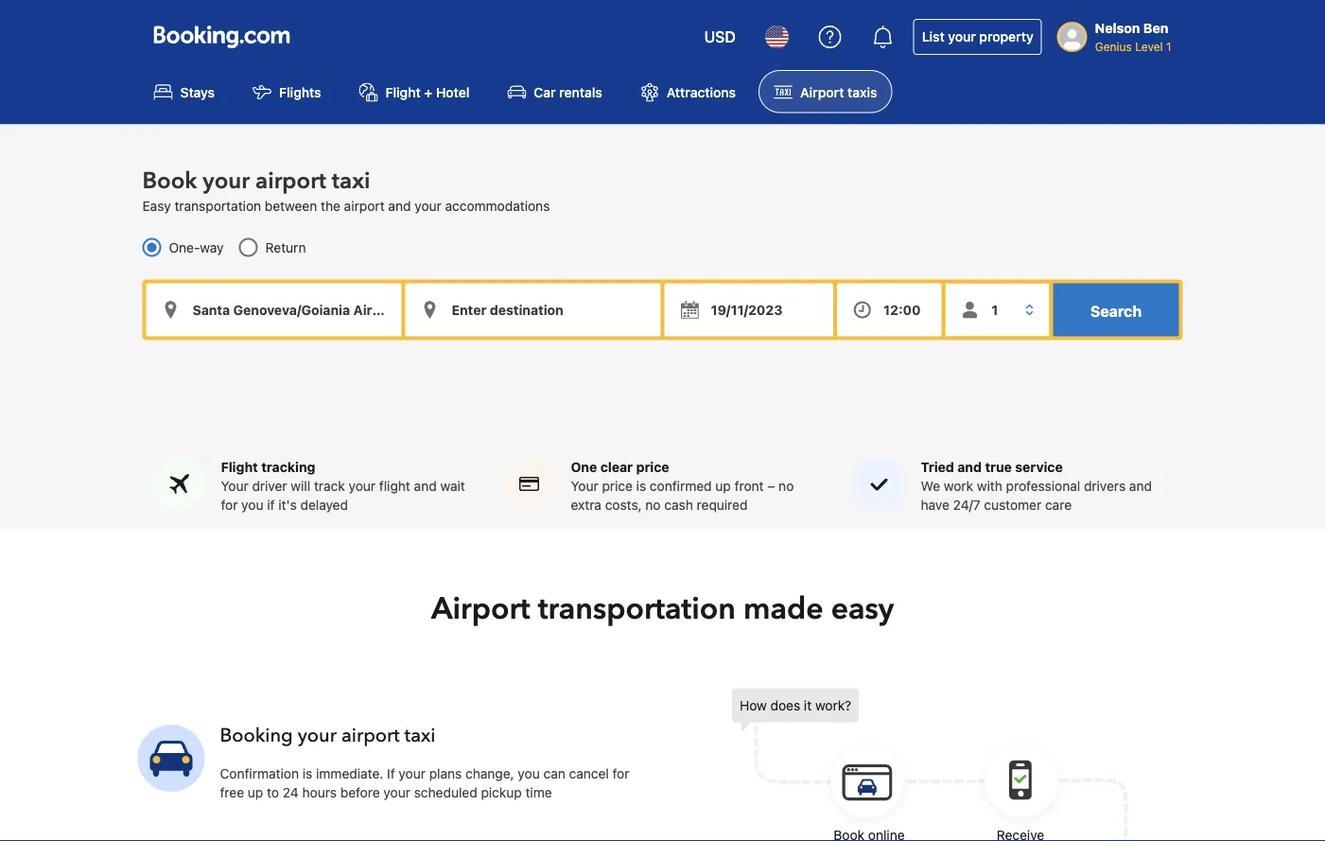 Task type: vqa. For each thing, say whether or not it's contained in the screenshot.
of in the in the wall street - financial district district of new york, close to national september 11 memorial & museum, sonder battery park has free wifi and a washing machine. it is located less than 0.6 mi from one world trad
no



Task type: describe. For each thing, give the bounding box(es) containing it.
your down the if on the left of page
[[384, 785, 411, 800]]

Enter pick-up location text field
[[146, 283, 402, 336]]

made
[[744, 588, 824, 629]]

one-
[[169, 239, 200, 255]]

if
[[267, 497, 275, 513]]

24/7
[[954, 497, 981, 513]]

can
[[544, 766, 566, 781]]

usd button
[[693, 14, 747, 60]]

search
[[1091, 302, 1142, 320]]

airport for airport transportation made easy
[[431, 588, 531, 629]]

work
[[944, 478, 974, 494]]

car
[[534, 84, 556, 100]]

free
[[220, 785, 244, 800]]

accommodations
[[445, 198, 550, 213]]

delayed
[[301, 497, 348, 513]]

12:00
[[884, 302, 921, 317]]

tried
[[921, 459, 955, 475]]

your up immediate.
[[298, 723, 337, 749]]

–
[[768, 478, 776, 494]]

taxis
[[848, 84, 878, 100]]

1
[[1167, 40, 1172, 53]]

one
[[571, 459, 597, 475]]

extra
[[571, 497, 602, 513]]

and right drivers
[[1130, 478, 1153, 494]]

required
[[697, 497, 748, 513]]

clear
[[601, 459, 633, 475]]

booking
[[220, 723, 293, 749]]

true
[[986, 459, 1013, 475]]

your left the accommodations
[[415, 198, 442, 213]]

property
[[980, 29, 1034, 44]]

cash
[[665, 497, 694, 513]]

12:00 button
[[838, 283, 942, 336]]

driver
[[252, 478, 287, 494]]

to
[[267, 785, 279, 800]]

stays
[[180, 84, 215, 100]]

airport for booking
[[342, 723, 400, 749]]

front
[[735, 478, 764, 494]]

airport for book
[[256, 165, 326, 197]]

flight for flight + hotel
[[386, 84, 421, 100]]

hours
[[302, 785, 337, 800]]

flight for flight tracking your driver will track your flight and wait for you if it's delayed
[[221, 459, 258, 475]]

transportation inside book your airport taxi easy transportation between the airport and your accommodations
[[175, 198, 261, 213]]

professional
[[1007, 478, 1081, 494]]

0 horizontal spatial no
[[646, 497, 661, 513]]

for for flight tracking your driver will track your flight and wait for you if it's delayed
[[221, 497, 238, 513]]

flight + hotel link
[[344, 70, 485, 113]]

one clear price your price is confirmed up front – no extra costs, no cash required
[[571, 459, 794, 513]]

airport taxis
[[801, 84, 878, 100]]

between
[[265, 198, 317, 213]]

up inside the confirmation is immediate. if your plans change, you can cancel for free up to 24 hours before your scheduled pickup time
[[248, 785, 263, 800]]

and inside flight tracking your driver will track your flight and wait for you if it's delayed
[[414, 478, 437, 494]]

flights
[[279, 84, 321, 100]]

care
[[1046, 497, 1072, 513]]

nelson ben genius level 1
[[1096, 20, 1172, 53]]

book your airport taxi easy transportation between the airport and your accommodations
[[142, 165, 550, 213]]

change,
[[466, 766, 515, 781]]

book
[[142, 165, 197, 197]]

way
[[200, 239, 224, 255]]

tracking
[[261, 459, 316, 475]]

with
[[977, 478, 1003, 494]]

customer
[[985, 497, 1042, 513]]

0 vertical spatial price
[[637, 459, 670, 475]]

you inside flight tracking your driver will track your flight and wait for you if it's delayed
[[242, 497, 264, 513]]

attractions link
[[625, 70, 752, 113]]

easy
[[142, 198, 171, 213]]

have
[[921, 497, 950, 513]]

ben
[[1144, 20, 1169, 36]]

rentals
[[560, 84, 603, 100]]

list
[[923, 29, 945, 44]]

it's
[[279, 497, 297, 513]]

24
[[283, 785, 299, 800]]

immediate.
[[316, 766, 384, 781]]

usd
[[705, 28, 736, 46]]

will
[[291, 478, 311, 494]]

tried and true service we work with professional drivers and have 24/7 customer care
[[921, 459, 1153, 513]]

stays link
[[139, 70, 230, 113]]

pickup
[[481, 785, 522, 800]]

level
[[1136, 40, 1164, 53]]

car rentals
[[534, 84, 603, 100]]

confirmation
[[220, 766, 299, 781]]

easy
[[832, 588, 894, 629]]

and up work
[[958, 459, 982, 475]]

your right the if on the left of page
[[399, 766, 426, 781]]

1 vertical spatial airport
[[344, 198, 385, 213]]



Task type: locate. For each thing, give the bounding box(es) containing it.
0 vertical spatial for
[[221, 497, 238, 513]]

car rentals link
[[493, 70, 618, 113]]

airport
[[256, 165, 326, 197], [344, 198, 385, 213], [342, 723, 400, 749]]

and inside book your airport taxi easy transportation between the airport and your accommodations
[[388, 198, 411, 213]]

taxi
[[332, 165, 371, 197], [405, 723, 436, 749]]

nelson
[[1096, 20, 1141, 36]]

you left if
[[242, 497, 264, 513]]

airport for airport taxis
[[801, 84, 845, 100]]

you up the time
[[518, 766, 540, 781]]

booking your airport taxi
[[220, 723, 436, 749]]

work?
[[816, 698, 852, 713]]

0 vertical spatial flight
[[386, 84, 421, 100]]

if
[[387, 766, 395, 781]]

0 vertical spatial transportation
[[175, 198, 261, 213]]

0 horizontal spatial is
[[303, 766, 313, 781]]

up inside 'one clear price your price is confirmed up front – no extra costs, no cash required'
[[716, 478, 731, 494]]

Enter destination text field
[[406, 283, 661, 336]]

list your property link
[[914, 19, 1043, 55]]

for left if
[[221, 497, 238, 513]]

your right track
[[349, 478, 376, 494]]

1 vertical spatial transportation
[[538, 588, 736, 629]]

up
[[716, 478, 731, 494], [248, 785, 263, 800]]

up left to
[[248, 785, 263, 800]]

your down one
[[571, 478, 599, 494]]

0 horizontal spatial taxi
[[332, 165, 371, 197]]

time
[[526, 785, 552, 800]]

your right list
[[949, 29, 977, 44]]

price
[[637, 459, 670, 475], [602, 478, 633, 494]]

price up confirmed
[[637, 459, 670, 475]]

drivers
[[1085, 478, 1126, 494]]

airport
[[801, 84, 845, 100], [431, 588, 531, 629]]

confirmation is immediate. if your plans change, you can cancel for free up to 24 hours before your scheduled pickup time
[[220, 766, 630, 800]]

2 vertical spatial airport
[[342, 723, 400, 749]]

1 vertical spatial airport
[[431, 588, 531, 629]]

service
[[1016, 459, 1064, 475]]

1 horizontal spatial flight
[[386, 84, 421, 100]]

return
[[266, 239, 306, 255]]

0 horizontal spatial for
[[221, 497, 238, 513]]

1 horizontal spatial you
[[518, 766, 540, 781]]

1 vertical spatial up
[[248, 785, 263, 800]]

wait
[[441, 478, 465, 494]]

no left the cash
[[646, 497, 661, 513]]

flight + hotel
[[386, 84, 470, 100]]

for inside flight tracking your driver will track your flight and wait for you if it's delayed
[[221, 497, 238, 513]]

1 horizontal spatial airport
[[801, 84, 845, 100]]

2 your from the left
[[571, 478, 599, 494]]

does
[[771, 698, 801, 713]]

0 vertical spatial airport
[[256, 165, 326, 197]]

0 vertical spatial airport
[[801, 84, 845, 100]]

1 horizontal spatial taxi
[[405, 723, 436, 749]]

19/11/2023
[[711, 302, 783, 317]]

plans
[[429, 766, 462, 781]]

0 vertical spatial no
[[779, 478, 794, 494]]

1 horizontal spatial is
[[637, 478, 647, 494]]

taxi for book
[[332, 165, 371, 197]]

flight tracking your driver will track your flight and wait for you if it's delayed
[[221, 459, 465, 513]]

transportation
[[175, 198, 261, 213], [538, 588, 736, 629]]

is up the hours
[[303, 766, 313, 781]]

1 vertical spatial flight
[[221, 459, 258, 475]]

1 horizontal spatial for
[[613, 766, 630, 781]]

0 horizontal spatial you
[[242, 497, 264, 513]]

1 vertical spatial taxi
[[405, 723, 436, 749]]

airport up the if on the left of page
[[342, 723, 400, 749]]

1 vertical spatial price
[[602, 478, 633, 494]]

airport up between
[[256, 165, 326, 197]]

your inside flight tracking your driver will track your flight and wait for you if it's delayed
[[349, 478, 376, 494]]

0 horizontal spatial flight
[[221, 459, 258, 475]]

flight up driver
[[221, 459, 258, 475]]

airport transportation made easy
[[431, 588, 894, 629]]

0 horizontal spatial up
[[248, 785, 263, 800]]

1 your from the left
[[221, 478, 249, 494]]

flight
[[386, 84, 421, 100], [221, 459, 258, 475]]

0 horizontal spatial your
[[221, 478, 249, 494]]

for inside the confirmation is immediate. if your plans change, you can cancel for free up to 24 hours before your scheduled pickup time
[[613, 766, 630, 781]]

for right the cancel
[[613, 766, 630, 781]]

flight left +
[[386, 84, 421, 100]]

1 vertical spatial for
[[613, 766, 630, 781]]

booking airport taxi image
[[733, 689, 1130, 841], [138, 725, 205, 792]]

your
[[221, 478, 249, 494], [571, 478, 599, 494]]

and left wait
[[414, 478, 437, 494]]

list your property
[[923, 29, 1034, 44]]

up up required
[[716, 478, 731, 494]]

one-way
[[169, 239, 224, 255]]

your left driver
[[221, 478, 249, 494]]

booking.com online hotel reservations image
[[154, 26, 290, 48]]

1 vertical spatial you
[[518, 766, 540, 781]]

cancel
[[569, 766, 609, 781]]

0 horizontal spatial transportation
[[175, 198, 261, 213]]

and right the
[[388, 198, 411, 213]]

0 vertical spatial up
[[716, 478, 731, 494]]

airport taxis link
[[759, 70, 893, 113]]

taxi up the
[[332, 165, 371, 197]]

genius
[[1096, 40, 1133, 53]]

taxi inside book your airport taxi easy transportation between the airport and your accommodations
[[332, 165, 371, 197]]

your inside 'one clear price your price is confirmed up front – no extra costs, no cash required'
[[571, 478, 599, 494]]

you
[[242, 497, 264, 513], [518, 766, 540, 781]]

0 vertical spatial taxi
[[332, 165, 371, 197]]

and
[[388, 198, 411, 213], [958, 459, 982, 475], [414, 478, 437, 494], [1130, 478, 1153, 494]]

before
[[341, 785, 380, 800]]

you inside the confirmation is immediate. if your plans change, you can cancel for free up to 24 hours before your scheduled pickup time
[[518, 766, 540, 781]]

how does it work?
[[740, 698, 852, 713]]

0 vertical spatial you
[[242, 497, 264, 513]]

your inside flight tracking your driver will track your flight and wait for you if it's delayed
[[221, 478, 249, 494]]

your
[[949, 29, 977, 44], [203, 165, 250, 197], [415, 198, 442, 213], [349, 478, 376, 494], [298, 723, 337, 749], [399, 766, 426, 781], [384, 785, 411, 800]]

1 horizontal spatial up
[[716, 478, 731, 494]]

19/11/2023 button
[[665, 283, 834, 336]]

flights link
[[238, 70, 337, 113]]

1 horizontal spatial price
[[637, 459, 670, 475]]

hotel
[[436, 84, 470, 100]]

1 vertical spatial is
[[303, 766, 313, 781]]

1 horizontal spatial your
[[571, 478, 599, 494]]

costs,
[[605, 497, 642, 513]]

search button
[[1054, 283, 1180, 336]]

for for confirmation is immediate. if your plans change, you can cancel for free up to 24 hours before your scheduled pickup time
[[613, 766, 630, 781]]

taxi up 'plans'
[[405, 723, 436, 749]]

1 vertical spatial no
[[646, 497, 661, 513]]

your right book
[[203, 165, 250, 197]]

1 horizontal spatial no
[[779, 478, 794, 494]]

0 vertical spatial is
[[637, 478, 647, 494]]

is inside the confirmation is immediate. if your plans change, you can cancel for free up to 24 hours before your scheduled pickup time
[[303, 766, 313, 781]]

the
[[321, 198, 341, 213]]

flight
[[379, 478, 411, 494]]

scheduled
[[414, 785, 478, 800]]

0 horizontal spatial price
[[602, 478, 633, 494]]

track
[[314, 478, 345, 494]]

attractions
[[667, 84, 736, 100]]

is inside 'one clear price your price is confirmed up front – no extra costs, no cash required'
[[637, 478, 647, 494]]

flight inside flight tracking your driver will track your flight and wait for you if it's delayed
[[221, 459, 258, 475]]

confirmed
[[650, 478, 712, 494]]

airport right the
[[344, 198, 385, 213]]

we
[[921, 478, 941, 494]]

0 horizontal spatial airport
[[431, 588, 531, 629]]

price down the clear
[[602, 478, 633, 494]]

+
[[424, 84, 433, 100]]

1 horizontal spatial transportation
[[538, 588, 736, 629]]

how
[[740, 698, 767, 713]]

it
[[804, 698, 812, 713]]

1 horizontal spatial booking airport taxi image
[[733, 689, 1130, 841]]

taxi for booking
[[405, 723, 436, 749]]

no
[[779, 478, 794, 494], [646, 497, 661, 513]]

0 horizontal spatial booking airport taxi image
[[138, 725, 205, 792]]

is
[[637, 478, 647, 494], [303, 766, 313, 781]]

no right '–'
[[779, 478, 794, 494]]

is up costs,
[[637, 478, 647, 494]]



